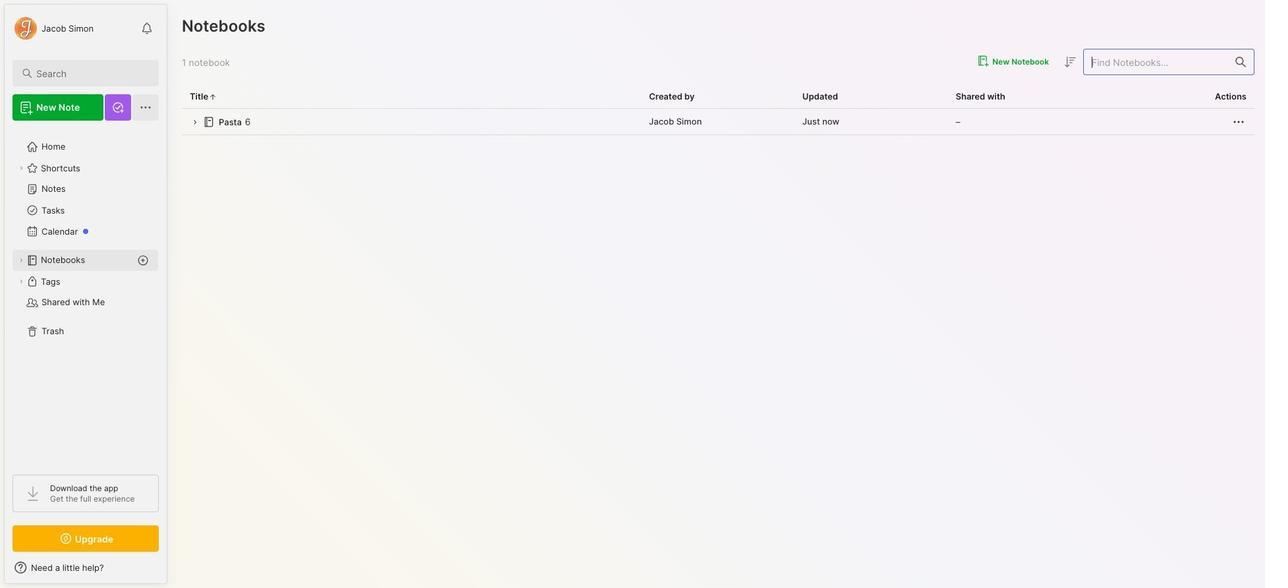 Task type: locate. For each thing, give the bounding box(es) containing it.
none search field inside main element
[[36, 65, 147, 81]]

None search field
[[36, 65, 147, 81]]

main element
[[0, 0, 171, 588]]

tree inside main element
[[5, 129, 167, 463]]

row
[[182, 109, 1255, 135]]

expand tags image
[[17, 278, 25, 285]]

Find Notebooks… text field
[[1084, 51, 1228, 73]]

more actions image
[[1232, 114, 1247, 130]]

arrow image
[[190, 118, 200, 127]]

tree
[[5, 129, 167, 463]]

sort options image
[[1063, 54, 1079, 70]]

expand notebooks image
[[17, 256, 25, 264]]



Task type: describe. For each thing, give the bounding box(es) containing it.
click to collapse image
[[166, 564, 176, 579]]

More actions field
[[1232, 114, 1247, 130]]

WHAT'S NEW field
[[5, 557, 167, 578]]

Sort field
[[1063, 54, 1079, 70]]

Search text field
[[36, 67, 147, 80]]

Account field
[[13, 15, 94, 42]]



Task type: vqa. For each thing, say whether or not it's contained in the screenshot.
More actions Field
yes



